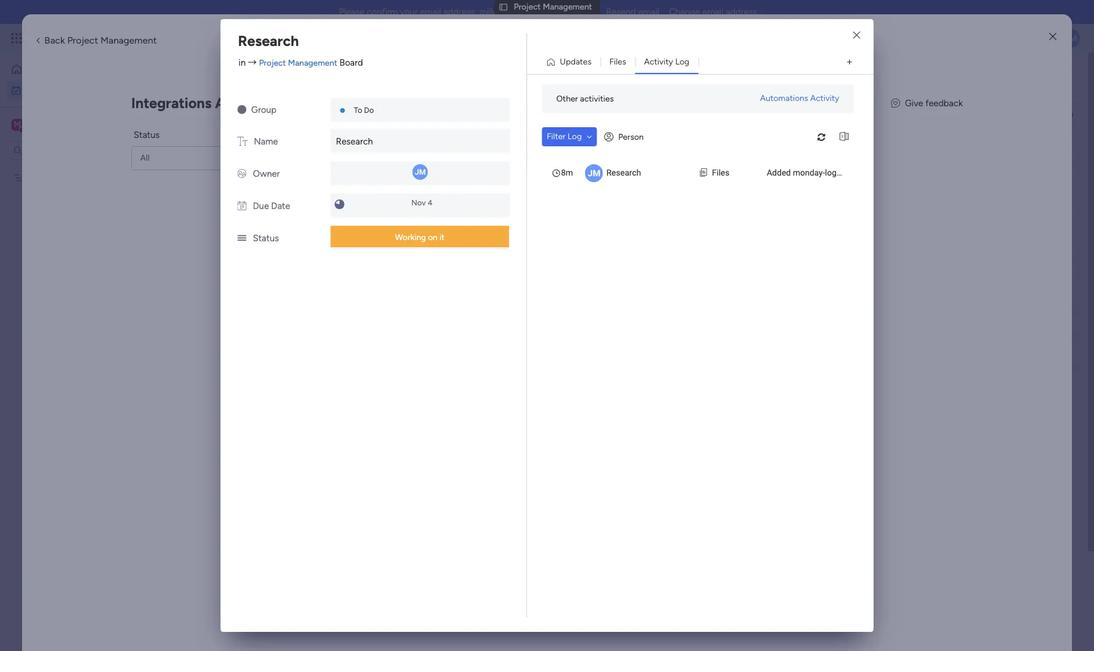 Task type: describe. For each thing, give the bounding box(es) containing it.
item
[[268, 130, 286, 140]]

see
[[209, 33, 223, 43]]

next week /
[[201, 323, 267, 338]]

choose the boards, columns and people you'd like to see
[[862, 109, 1075, 120]]

jeremy miller
[[902, 231, 957, 242]]

/ right 'this'
[[257, 259, 262, 274]]

automations
[[761, 93, 809, 103]]

main content containing overdue /
[[158, 53, 1094, 651]]

added monday-logo.png
[[767, 168, 858, 178]]

hide done items
[[315, 124, 376, 134]]

automations activity
[[761, 93, 840, 103]]

customize button
[[381, 120, 445, 139]]

my work button
[[7, 80, 129, 100]]

column for priority column
[[898, 378, 928, 388]]

address:
[[444, 7, 477, 17]]

your
[[400, 7, 418, 17]]

workspace selection element
[[11, 117, 100, 133]]

owner
[[253, 169, 280, 179]]

customize my work
[[874, 84, 968, 98]]

logo.png
[[826, 168, 858, 178]]

nov inside research dialog
[[412, 198, 426, 207]]

change email address link
[[669, 7, 758, 17]]

Search in workspace field
[[25, 143, 100, 157]]

column for date column
[[889, 348, 919, 359]]

my for my work
[[179, 69, 207, 96]]

next
[[201, 323, 225, 338]]

0 vertical spatial items
[[356, 124, 376, 134]]

confirm
[[367, 7, 398, 17]]

people
[[987, 109, 1013, 120]]

/ right next at the left of the page
[[259, 323, 264, 338]]

do
[[364, 106, 374, 115]]

priority
[[870, 378, 896, 388]]

items inside overdue / 0 items
[[266, 176, 287, 186]]

name
[[254, 136, 278, 147]]

integrations activity
[[131, 94, 268, 112]]

this week /
[[201, 259, 265, 274]]

1 vertical spatial nov
[[871, 283, 885, 292]]

2 horizontal spatial my
[[928, 84, 941, 98]]

date for date column
[[870, 348, 887, 359]]

workspace
[[51, 119, 98, 130]]

see
[[1061, 109, 1075, 120]]

a
[[247, 409, 254, 424]]

later /
[[201, 366, 239, 381]]

date inside research dialog
[[271, 201, 290, 212]]

research up →
[[238, 32, 299, 50]]

the
[[893, 109, 906, 120]]

activity for automations activity
[[811, 93, 840, 103]]

should
[[920, 161, 945, 171]]

whose items should we show?
[[870, 161, 984, 171]]

change
[[669, 7, 701, 17]]

see plans button
[[193, 29, 251, 47]]

give feedback link
[[892, 97, 964, 110]]

project management list box
[[0, 165, 152, 349]]

on
[[428, 232, 438, 243]]

resend email
[[607, 7, 660, 17]]

status column
[[870, 319, 925, 329]]

monday
[[53, 31, 94, 45]]

v2 sun image
[[238, 105, 247, 115]]

boards,
[[908, 109, 935, 120]]

customize for customize my work
[[874, 84, 925, 98]]

work for monday
[[97, 31, 118, 45]]

found
[[588, 444, 625, 462]]

jeremy miller link
[[902, 231, 957, 242]]

research down hide done items
[[336, 136, 373, 147]]

1 horizontal spatial 4
[[887, 283, 892, 292]]

give feedback
[[906, 98, 964, 108]]

activity log button
[[636, 53, 699, 72]]

this
[[201, 259, 223, 274]]

v2 user feedback image
[[892, 97, 901, 110]]

week for this
[[226, 259, 254, 274]]

we
[[947, 161, 958, 171]]

Filter dashboard by text search field
[[176, 120, 289, 139]]

home
[[27, 64, 50, 74]]

1 horizontal spatial nov 4
[[871, 283, 892, 292]]

no
[[470, 444, 489, 462]]

my work
[[179, 69, 259, 96]]

please confirm your email address: millerjeremy500@gmail.com
[[339, 7, 595, 17]]

columns
[[937, 109, 969, 120]]

change email address
[[669, 7, 758, 17]]

main
[[27, 119, 48, 130]]

activities for other
[[581, 94, 614, 104]]

person
[[619, 132, 644, 142]]

home button
[[7, 60, 129, 79]]

resend
[[607, 7, 637, 17]]

working
[[395, 232, 426, 243]]

email for resend email
[[639, 7, 660, 17]]

column for status column
[[896, 319, 925, 329]]

select product image
[[11, 32, 23, 44]]

main workspace
[[27, 119, 98, 130]]

hide
[[315, 124, 333, 134]]

0 horizontal spatial status
[[134, 130, 160, 140]]

notifications image
[[885, 32, 897, 44]]

email for change email address
[[703, 7, 724, 17]]

please
[[339, 7, 365, 17]]

work for my
[[40, 85, 58, 95]]

status inside research dialog
[[253, 233, 279, 244]]

/ left "0" at the top left of page
[[251, 173, 256, 188]]

0 vertical spatial jeremy miller image
[[1061, 29, 1081, 48]]

whose
[[870, 161, 896, 171]]

filter log button
[[542, 127, 597, 146]]

today /
[[201, 216, 246, 231]]

1 horizontal spatial project management
[[514, 2, 593, 12]]

overdue / 0 items
[[201, 173, 287, 188]]

you'd
[[1015, 109, 1035, 120]]

week for next
[[228, 323, 256, 338]]

my work
[[26, 85, 58, 95]]

→
[[248, 57, 257, 68]]

in → project management board
[[239, 57, 363, 68]]

monday work management
[[53, 31, 186, 45]]

log for activity log
[[676, 57, 690, 67]]

show?
[[960, 161, 984, 171]]

add view image
[[848, 58, 853, 67]]

/ right date
[[285, 409, 290, 424]]

0 horizontal spatial work
[[211, 69, 259, 96]]

project management link
[[259, 58, 338, 68]]



Task type: locate. For each thing, give the bounding box(es) containing it.
miller
[[935, 231, 957, 242]]

0 vertical spatial column
[[896, 319, 925, 329]]

project management
[[514, 2, 593, 12], [28, 172, 106, 183]]

v2 multiple person column image
[[238, 169, 247, 179]]

work down home
[[40, 85, 58, 95]]

nov 4 inside research dialog
[[412, 198, 433, 207]]

management inside 'list box'
[[57, 172, 106, 183]]

2 email from the left
[[639, 7, 660, 17]]

/
[[251, 173, 256, 188], [238, 216, 244, 231], [257, 259, 262, 274], [259, 323, 264, 338], [231, 366, 237, 381], [285, 409, 290, 424]]

column right priority at right bottom
[[898, 378, 928, 388]]

activity log
[[645, 57, 690, 67]]

customize for customize
[[400, 124, 441, 134]]

due date
[[253, 201, 290, 212]]

files button
[[601, 53, 636, 72]]

choose
[[862, 109, 891, 120]]

export to excel image
[[835, 132, 854, 141]]

date column
[[870, 348, 919, 359]]

resend email link
[[607, 7, 660, 17]]

activities for no
[[493, 444, 549, 462]]

1 vertical spatial week
[[228, 323, 256, 338]]

jeremy
[[902, 231, 933, 242]]

filter
[[547, 131, 566, 142]]

0 horizontal spatial items
[[266, 176, 287, 186]]

3 email from the left
[[703, 7, 724, 17]]

0 horizontal spatial my
[[26, 85, 38, 95]]

0 horizontal spatial email
[[420, 7, 442, 17]]

column up priority column
[[889, 348, 919, 359]]

done
[[335, 124, 354, 134]]

1 horizontal spatial status
[[253, 233, 279, 244]]

people
[[870, 133, 895, 143]]

feedback
[[926, 98, 964, 108]]

0
[[259, 176, 264, 186]]

2 horizontal spatial status
[[870, 319, 894, 329]]

angle left image
[[36, 35, 40, 45]]

status inside main content
[[870, 319, 894, 329]]

0 horizontal spatial customize
[[400, 124, 441, 134]]

v2 status image
[[238, 233, 247, 244]]

1 horizontal spatial activities
[[581, 94, 614, 104]]

other activities
[[557, 94, 614, 104]]

overdue
[[201, 173, 248, 188]]

project management up updates button
[[514, 2, 593, 12]]

filter log
[[547, 131, 582, 142]]

0 vertical spatial status
[[134, 130, 160, 140]]

management inside the in → project management board
[[288, 58, 338, 68]]

0 horizontal spatial activities
[[493, 444, 549, 462]]

my down see plans 'button'
[[179, 69, 207, 96]]

management left resend
[[543, 2, 593, 12]]

1 horizontal spatial activity
[[645, 57, 674, 67]]

research down 'this'
[[194, 283, 229, 293]]

log down "change"
[[676, 57, 690, 67]]

0 vertical spatial log
[[676, 57, 690, 67]]

0 horizontal spatial 4
[[428, 198, 433, 207]]

1 vertical spatial items
[[898, 161, 918, 171]]

jeremy miller image
[[1061, 29, 1081, 48], [880, 228, 898, 246]]

0 vertical spatial files
[[610, 57, 627, 67]]

angle down image
[[587, 133, 592, 141]]

research dialog
[[0, 0, 1095, 651]]

work inside button
[[40, 85, 58, 95]]

added
[[767, 168, 791, 178]]

0 vertical spatial date
[[271, 201, 290, 212]]

0 horizontal spatial activity
[[215, 94, 268, 112]]

1 vertical spatial work
[[40, 85, 58, 95]]

1 horizontal spatial customize
[[874, 84, 925, 98]]

0 vertical spatial work
[[97, 31, 118, 45]]

1 vertical spatial files
[[713, 168, 730, 178]]

1 vertical spatial project management
[[28, 172, 106, 183]]

management left board
[[288, 58, 338, 68]]

management down search in workspace field
[[57, 172, 106, 183]]

email right "change"
[[703, 7, 724, 17]]

1 horizontal spatial log
[[676, 57, 690, 67]]

integrations
[[131, 94, 212, 112]]

research down "person" popup button on the right of page
[[607, 168, 642, 178]]

4
[[428, 198, 433, 207], [887, 283, 892, 292]]

4 up on at the top left
[[428, 198, 433, 207]]

0 horizontal spatial nov
[[412, 198, 426, 207]]

1 vertical spatial jeremy miller image
[[880, 228, 898, 246]]

0 horizontal spatial files
[[610, 57, 627, 67]]

work
[[211, 69, 259, 96], [944, 84, 968, 98]]

project management down search in workspace field
[[28, 172, 106, 183]]

research
[[238, 32, 299, 50], [336, 136, 373, 147], [607, 168, 642, 178], [194, 283, 229, 293]]

0 horizontal spatial nov 4
[[412, 198, 433, 207]]

week
[[226, 259, 254, 274], [228, 323, 256, 338]]

log for filter log
[[568, 131, 582, 142]]

None text field
[[870, 186, 1069, 207]]

items down to do
[[356, 124, 376, 134]]

my down home
[[26, 85, 38, 95]]

2 horizontal spatial email
[[703, 7, 724, 17]]

2 horizontal spatial items
[[898, 161, 918, 171]]

1 horizontal spatial items
[[356, 124, 376, 134]]

give
[[906, 98, 924, 108]]

today
[[201, 216, 235, 231]]

activity up filter dashboard by text search box
[[215, 94, 268, 112]]

0 vertical spatial nov 4
[[412, 198, 433, 207]]

my inside button
[[26, 85, 38, 95]]

date up boards on the right
[[871, 258, 889, 269]]

0 horizontal spatial jeremy miller image
[[880, 228, 898, 246]]

files right v2 file column icon
[[713, 168, 730, 178]]

see plans
[[209, 33, 245, 43]]

to
[[1051, 109, 1059, 120]]

/ up v2 status icon
[[238, 216, 244, 231]]

activity inside 'button'
[[811, 93, 840, 103]]

2 vertical spatial status
[[870, 319, 894, 329]]

my for my work
[[26, 85, 38, 95]]

boards
[[870, 289, 895, 299]]

activity for integrations activity
[[215, 94, 268, 112]]

0 vertical spatial 4
[[428, 198, 433, 207]]

refresh image
[[813, 132, 832, 141]]

0 horizontal spatial log
[[568, 131, 582, 142]]

4 inside research dialog
[[428, 198, 433, 207]]

customize inside button
[[400, 124, 441, 134]]

1 vertical spatial 4
[[887, 283, 892, 292]]

column up 'date column'
[[896, 319, 925, 329]]

v2 file column image
[[701, 167, 708, 179]]

date for date
[[871, 258, 889, 269]]

activities inside research dialog
[[581, 94, 614, 104]]

person button
[[600, 127, 651, 146]]

files right updates
[[610, 57, 627, 67]]

2 vertical spatial column
[[898, 378, 928, 388]]

and
[[971, 109, 985, 120]]

dapulse date column image
[[238, 201, 247, 212]]

updates button
[[542, 53, 601, 72]]

1 horizontal spatial work
[[97, 31, 118, 45]]

none text field inside main content
[[870, 186, 1069, 207]]

week right 'this'
[[226, 259, 254, 274]]

1 horizontal spatial jeremy miller image
[[1061, 29, 1081, 48]]

date up priority at right bottom
[[870, 348, 887, 359]]

week right next at the left of the page
[[228, 323, 256, 338]]

nov 4 up status column
[[871, 283, 892, 292]]

1 horizontal spatial email
[[639, 7, 660, 17]]

1 horizontal spatial work
[[944, 84, 968, 98]]

address
[[726, 7, 758, 17]]

date right due
[[271, 201, 290, 212]]

updates
[[560, 57, 592, 67]]

files
[[610, 57, 627, 67], [713, 168, 730, 178]]

files inside "button"
[[610, 57, 627, 67]]

8m
[[562, 168, 574, 178]]

project inside the in → project management board
[[259, 58, 286, 68]]

1 horizontal spatial files
[[713, 168, 730, 178]]

m
[[14, 119, 21, 129]]

1 vertical spatial date
[[871, 258, 889, 269]]

activity right files "button"
[[645, 57, 674, 67]]

work right 'monday'
[[97, 31, 118, 45]]

1 vertical spatial activities
[[493, 444, 549, 462]]

without
[[201, 409, 244, 424]]

close image
[[854, 31, 861, 40]]

status right v2 status icon
[[253, 233, 279, 244]]

activity up refresh icon
[[811, 93, 840, 103]]

items left should
[[898, 161, 918, 171]]

activities right the other
[[581, 94, 614, 104]]

status down boards on the right
[[870, 319, 894, 329]]

2 horizontal spatial activity
[[811, 93, 840, 103]]

4 up status column
[[887, 283, 892, 292]]

project management inside 'list box'
[[28, 172, 106, 183]]

plans
[[225, 33, 245, 43]]

like
[[1037, 109, 1049, 120]]

date
[[257, 409, 282, 424]]

email
[[420, 7, 442, 17], [639, 7, 660, 17], [703, 7, 724, 17]]

none search field inside main content
[[176, 120, 289, 139]]

project inside project management 'list box'
[[28, 172, 55, 183]]

no activities were found
[[470, 444, 625, 462]]

1 vertical spatial status
[[253, 233, 279, 244]]

1 horizontal spatial nov
[[871, 283, 885, 292]]

1 vertical spatial column
[[889, 348, 919, 359]]

monday-
[[794, 168, 826, 178]]

items right "0" at the top left of page
[[266, 176, 287, 186]]

working on it
[[395, 232, 445, 243]]

other
[[557, 94, 578, 104]]

status down integrations
[[134, 130, 160, 140]]

nov 4
[[412, 198, 433, 207], [871, 283, 892, 292]]

2 vertical spatial date
[[870, 348, 887, 359]]

later
[[201, 366, 228, 381]]

to do
[[354, 106, 374, 115]]

my right give
[[928, 84, 941, 98]]

board
[[340, 57, 363, 68]]

automations activity button
[[756, 89, 845, 108]]

/ right later
[[231, 366, 237, 381]]

0 vertical spatial customize
[[874, 84, 925, 98]]

activities right no
[[493, 444, 549, 462]]

email right resend
[[639, 7, 660, 17]]

activity inside button
[[645, 57, 674, 67]]

0 vertical spatial nov
[[412, 198, 426, 207]]

status
[[134, 130, 160, 140], [253, 233, 279, 244], [870, 319, 894, 329]]

option
[[0, 167, 152, 169]]

0 horizontal spatial work
[[40, 85, 58, 95]]

2 vertical spatial items
[[266, 176, 287, 186]]

priority column
[[870, 378, 928, 388]]

due
[[253, 201, 269, 212]]

nov up working on it
[[412, 198, 426, 207]]

1 vertical spatial customize
[[400, 124, 441, 134]]

0 vertical spatial project management
[[514, 2, 593, 12]]

back project management
[[44, 35, 157, 46]]

nov up status column
[[871, 283, 885, 292]]

1 vertical spatial nov 4
[[871, 283, 892, 292]]

None search field
[[176, 120, 289, 139]]

app
[[397, 130, 414, 140]]

work down in
[[211, 69, 259, 96]]

1 horizontal spatial my
[[179, 69, 207, 96]]

nov
[[412, 198, 426, 207], [871, 283, 885, 292]]

work up columns
[[944, 84, 968, 98]]

1 email from the left
[[420, 7, 442, 17]]

main content
[[158, 53, 1094, 651]]

without a date /
[[201, 409, 293, 424]]

were
[[553, 444, 584, 462]]

0 vertical spatial activities
[[581, 94, 614, 104]]

nov 4 up working on it
[[412, 198, 433, 207]]

0 horizontal spatial project management
[[28, 172, 106, 183]]

group
[[251, 105, 277, 115]]

email right your at the left top of the page
[[420, 7, 442, 17]]

log left angle down icon
[[568, 131, 582, 142]]

management right 'monday'
[[101, 35, 157, 46]]

dapulse text column image
[[238, 136, 248, 147]]

0 vertical spatial week
[[226, 259, 254, 274]]

workspace image
[[11, 118, 23, 131]]

1 vertical spatial log
[[568, 131, 582, 142]]

to
[[354, 106, 362, 115]]

column
[[896, 319, 925, 329], [889, 348, 919, 359], [898, 378, 928, 388]]



Task type: vqa. For each thing, say whether or not it's contained in the screenshot.
Refresh icon
yes



